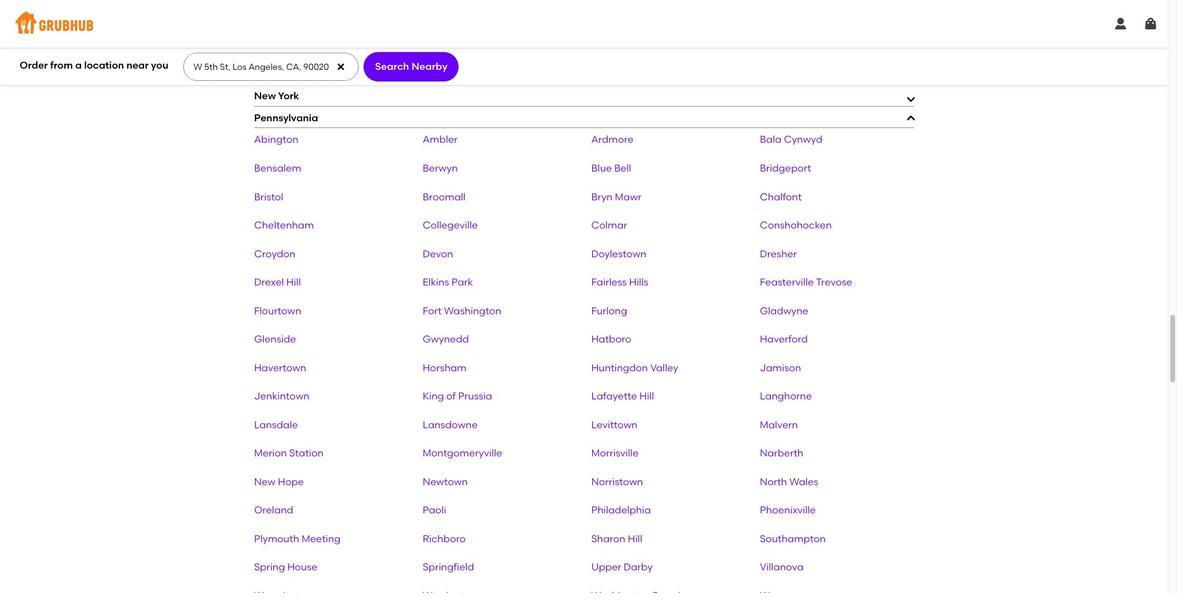 Task type: locate. For each thing, give the bounding box(es) containing it.
plymouth meeting
[[254, 533, 341, 545]]

north wales
[[760, 476, 819, 488]]

cynwyd
[[784, 134, 823, 146]]

devon
[[423, 248, 453, 260]]

jamison
[[760, 362, 801, 374]]

jamison link
[[760, 362, 801, 374]]

bryn mawr link
[[591, 191, 642, 203]]

svg image
[[1114, 17, 1128, 31], [336, 62, 346, 72]]

cheltenham
[[254, 220, 314, 231]]

north
[[760, 476, 787, 488]]

nearby
[[412, 61, 448, 72]]

york
[[278, 90, 299, 102]]

new
[[254, 69, 276, 80], [254, 90, 276, 102], [254, 476, 276, 488]]

darby
[[624, 562, 653, 574]]

gwynedd link
[[423, 334, 469, 345]]

gladwyne
[[760, 305, 809, 317]]

morrisville link
[[591, 448, 639, 460]]

berwyn
[[423, 162, 458, 174]]

collegeville
[[423, 220, 478, 231]]

hill right sharon
[[628, 533, 643, 545]]

2 vertical spatial new
[[254, 476, 276, 488]]

hill for lafayette hill
[[640, 391, 654, 402]]

station
[[289, 448, 324, 460]]

newtown
[[423, 476, 468, 488]]

norristown link
[[591, 476, 643, 488]]

bryn mawr
[[591, 191, 642, 203]]

new left hope
[[254, 476, 276, 488]]

gladwyne link
[[760, 305, 809, 317]]

hill down huntingdon valley link
[[640, 391, 654, 402]]

park
[[452, 277, 473, 288]]

elkins park link
[[423, 277, 473, 288]]

merion station
[[254, 448, 324, 460]]

devon link
[[423, 248, 453, 260]]

havertown
[[254, 362, 306, 374]]

order
[[20, 59, 48, 71]]

svg image
[[1144, 17, 1158, 31]]

plymouth
[[254, 533, 299, 545]]

lansdowne
[[423, 419, 478, 431]]

sharon hill
[[591, 533, 643, 545]]

new hope link
[[254, 476, 304, 488]]

hatboro link
[[591, 334, 632, 345]]

upper darby
[[591, 562, 653, 574]]

search nearby button
[[364, 52, 459, 82]]

broomall link
[[423, 191, 466, 203]]

feasterville trevose link
[[760, 277, 853, 288]]

colmar link
[[591, 220, 628, 231]]

blue
[[591, 162, 612, 174]]

1 vertical spatial new
[[254, 90, 276, 102]]

drexel
[[254, 277, 284, 288]]

meeting
[[302, 533, 341, 545]]

0 horizontal spatial svg image
[[336, 62, 346, 72]]

doylestown
[[591, 248, 647, 260]]

flourtown
[[254, 305, 301, 317]]

hatboro
[[591, 334, 632, 345]]

bala
[[760, 134, 782, 146]]

conshohocken
[[760, 220, 832, 231]]

1 vertical spatial hill
[[640, 391, 654, 402]]

fairless hills link
[[591, 277, 649, 288]]

plymouth meeting link
[[254, 533, 341, 545]]

0 vertical spatial new
[[254, 69, 276, 80]]

narberth link
[[760, 448, 804, 460]]

feasterville trevose
[[760, 277, 853, 288]]

new left york
[[254, 90, 276, 102]]

bridgeport link
[[760, 162, 811, 174]]

lafayette hill link
[[591, 391, 654, 402]]

prussia
[[458, 391, 492, 402]]

sharon hill link
[[591, 533, 643, 545]]

hill for drexel hill
[[286, 277, 301, 288]]

1 horizontal spatial svg image
[[1114, 17, 1128, 31]]

bell
[[614, 162, 631, 174]]

horsham
[[423, 362, 467, 374]]

ardmore
[[591, 134, 634, 146]]

drexel hill link
[[254, 277, 301, 288]]

berwyn link
[[423, 162, 458, 174]]

chalfont
[[760, 191, 802, 203]]

1 new from the top
[[254, 69, 276, 80]]

fort
[[423, 305, 442, 317]]

dresher link
[[760, 248, 797, 260]]

new down nevada
[[254, 69, 276, 80]]

trevose
[[816, 277, 853, 288]]

jersey
[[278, 69, 310, 80]]

tab
[[254, 3, 914, 19]]

2 new from the top
[[254, 90, 276, 102]]

haverford link
[[760, 334, 808, 345]]

3 new from the top
[[254, 476, 276, 488]]

0 vertical spatial hill
[[286, 277, 301, 288]]

sharon
[[591, 533, 626, 545]]

jenkintown link
[[254, 391, 310, 402]]

from
[[50, 59, 73, 71]]

philadelphia
[[591, 505, 651, 517]]

langhorne link
[[760, 391, 812, 402]]

villanova
[[760, 562, 804, 574]]

hill right "drexel"
[[286, 277, 301, 288]]

0 vertical spatial svg image
[[1114, 17, 1128, 31]]

svg image left svg icon
[[1114, 17, 1128, 31]]

havertown link
[[254, 362, 306, 374]]

bristol
[[254, 191, 283, 203]]

paoli
[[423, 505, 446, 517]]

collegeville link
[[423, 220, 478, 231]]

svg image right the jersey
[[336, 62, 346, 72]]

bryn
[[591, 191, 613, 203]]

king of prussia
[[423, 391, 492, 402]]

villanova link
[[760, 562, 804, 574]]

levittown
[[591, 419, 638, 431]]

2 vertical spatial hill
[[628, 533, 643, 545]]

washington
[[444, 305, 502, 317]]



Task type: vqa. For each thing, say whether or not it's contained in the screenshot.
Fort
yes



Task type: describe. For each thing, give the bounding box(es) containing it.
haverford
[[760, 334, 808, 345]]

bala cynwyd link
[[760, 134, 823, 146]]

spring house link
[[254, 562, 318, 574]]

main navigation navigation
[[0, 0, 1168, 48]]

narberth
[[760, 448, 804, 460]]

croydon link
[[254, 248, 295, 260]]

of
[[447, 391, 456, 402]]

lansdowne link
[[423, 419, 478, 431]]

new for new york
[[254, 90, 276, 102]]

new for new hope
[[254, 476, 276, 488]]

hills
[[629, 277, 649, 288]]

merion
[[254, 448, 287, 460]]

southampton
[[760, 533, 826, 545]]

feasterville
[[760, 277, 814, 288]]

ambler link
[[423, 134, 458, 146]]

spring
[[254, 562, 285, 574]]

ardmore link
[[591, 134, 634, 146]]

bala cynwyd
[[760, 134, 823, 146]]

norristown
[[591, 476, 643, 488]]

fairless
[[591, 277, 627, 288]]

north wales link
[[760, 476, 819, 488]]

king
[[423, 391, 444, 402]]

1 vertical spatial svg image
[[336, 62, 346, 72]]

levittown link
[[591, 419, 638, 431]]

abington
[[254, 134, 299, 146]]

search nearby
[[375, 61, 448, 72]]

glenside link
[[254, 334, 296, 345]]

flourtown link
[[254, 305, 301, 317]]

Search Address search field
[[183, 53, 358, 80]]

svg image inside main navigation 'navigation'
[[1114, 17, 1128, 31]]

valley
[[650, 362, 679, 374]]

abington link
[[254, 134, 299, 146]]

conshohocken link
[[760, 220, 832, 231]]

richboro link
[[423, 533, 466, 545]]

montgomeryville
[[423, 448, 502, 460]]

new jersey
[[254, 69, 310, 80]]

chalfont link
[[760, 191, 802, 203]]

jenkintown
[[254, 391, 310, 402]]

spring house
[[254, 562, 318, 574]]

nevada
[[254, 47, 293, 58]]

paoli link
[[423, 505, 446, 517]]

wales
[[790, 476, 819, 488]]

upper
[[591, 562, 622, 574]]

morrisville
[[591, 448, 639, 460]]

cheltenham link
[[254, 220, 314, 231]]

new for new jersey
[[254, 69, 276, 80]]

elkins park
[[423, 277, 473, 288]]

order from a location near you
[[20, 59, 168, 71]]

king of prussia link
[[423, 391, 492, 402]]

near
[[126, 59, 149, 71]]

search
[[375, 61, 409, 72]]

furlong
[[591, 305, 627, 317]]

glenside
[[254, 334, 296, 345]]

doylestown link
[[591, 248, 647, 260]]

huntingdon valley
[[591, 362, 679, 374]]

ambler
[[423, 134, 458, 146]]

oreland
[[254, 505, 293, 517]]

lafayette
[[591, 391, 637, 402]]

phoenixville link
[[760, 505, 816, 517]]

oreland link
[[254, 505, 293, 517]]

springfield
[[423, 562, 474, 574]]

blue bell
[[591, 162, 631, 174]]

lansdale
[[254, 419, 298, 431]]

a
[[75, 59, 82, 71]]

upper darby link
[[591, 562, 653, 574]]

phoenixville
[[760, 505, 816, 517]]

broomall
[[423, 191, 466, 203]]

hope
[[278, 476, 304, 488]]

malvern
[[760, 419, 798, 431]]

fairless hills
[[591, 277, 649, 288]]

croydon
[[254, 248, 295, 260]]

richboro
[[423, 533, 466, 545]]

you
[[151, 59, 168, 71]]

drexel hill
[[254, 277, 301, 288]]

fort washington link
[[423, 305, 502, 317]]

mawr
[[615, 191, 642, 203]]

lafayette hill
[[591, 391, 654, 402]]

new york
[[254, 90, 299, 102]]

location
[[84, 59, 124, 71]]

hill for sharon hill
[[628, 533, 643, 545]]

bridgeport
[[760, 162, 811, 174]]

merion station link
[[254, 448, 324, 460]]

lansdale link
[[254, 419, 298, 431]]



